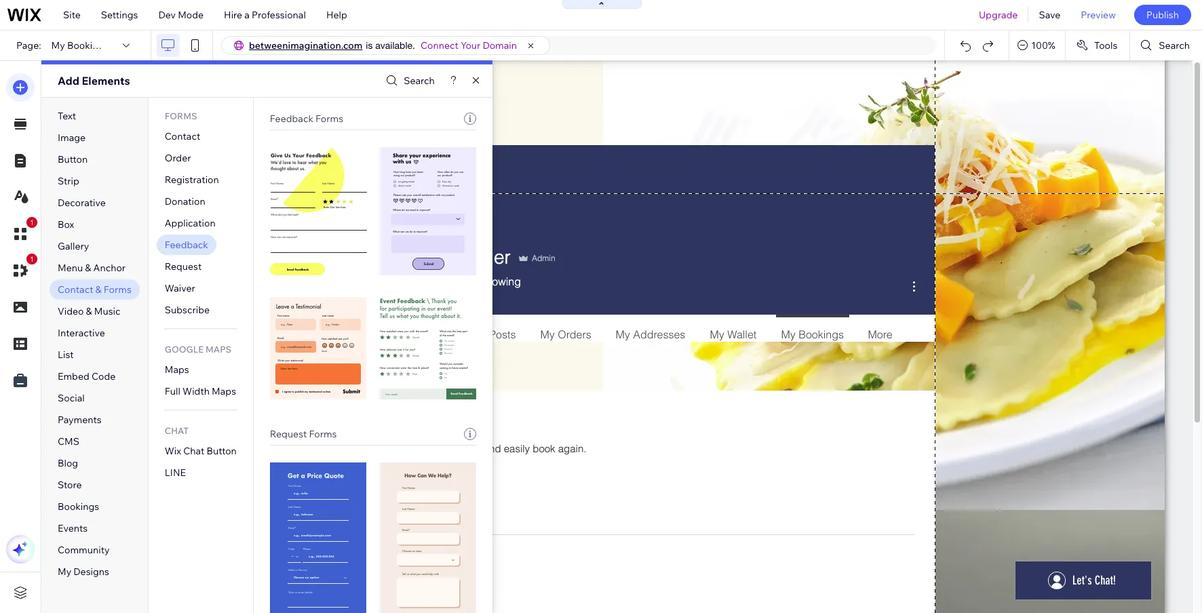 Task type: describe. For each thing, give the bounding box(es) containing it.
feedback for feedback forms
[[270, 113, 313, 125]]

domain
[[483, 39, 517, 52]]

waiver
[[165, 282, 195, 295]]

text
[[58, 110, 76, 122]]

code
[[92, 371, 116, 383]]

my for my designs
[[58, 566, 71, 578]]

publish button
[[1135, 5, 1192, 25]]

blog
[[58, 457, 78, 470]]

save button
[[1029, 0, 1071, 30]]

contact for contact
[[165, 130, 200, 143]]

tools button
[[1066, 31, 1130, 60]]

designs
[[74, 566, 109, 578]]

strip
[[58, 175, 79, 187]]

100%
[[1032, 39, 1056, 52]]

mode
[[178, 9, 204, 21]]

2 1 button from the top
[[6, 254, 37, 285]]

1 vertical spatial search
[[404, 75, 435, 87]]

contact for contact & forms
[[58, 284, 93, 296]]

0 vertical spatial maps
[[206, 344, 232, 355]]

community
[[58, 544, 110, 556]]

upgrade
[[979, 9, 1018, 21]]

help
[[326, 9, 347, 21]]

anchor
[[93, 262, 126, 274]]

social
[[58, 392, 85, 404]]

subscribe
[[165, 304, 210, 316]]

& for video
[[86, 305, 92, 318]]

site
[[63, 9, 81, 21]]

store
[[58, 479, 82, 491]]

google maps
[[165, 344, 232, 355]]

full width maps
[[165, 385, 236, 398]]

wix
[[165, 445, 181, 457]]

image
[[58, 132, 86, 144]]

payments
[[58, 414, 102, 426]]

order
[[165, 152, 191, 164]]

dev mode
[[158, 9, 204, 21]]

betweenimagination.com
[[249, 39, 363, 52]]

menu
[[58, 262, 83, 274]]

1 horizontal spatial search button
[[1131, 31, 1203, 60]]

hire a professional
[[224, 9, 306, 21]]

add
[[58, 74, 79, 88]]

is available. connect your domain
[[366, 39, 517, 52]]

a
[[244, 9, 250, 21]]

2 1 from the top
[[30, 255, 34, 263]]

1 1 from the top
[[30, 219, 34, 227]]

tools
[[1095, 39, 1118, 52]]

preview
[[1081, 9, 1116, 21]]

box
[[58, 219, 74, 231]]

save
[[1039, 9, 1061, 21]]

google
[[165, 344, 204, 355]]

professional
[[252, 9, 306, 21]]

1 vertical spatial search button
[[383, 71, 435, 91]]



Task type: locate. For each thing, give the bounding box(es) containing it.
button right "wix"
[[207, 445, 237, 457]]

& for menu
[[85, 262, 91, 274]]

connect
[[421, 39, 459, 52]]

0 vertical spatial contact
[[165, 130, 200, 143]]

hire
[[224, 9, 242, 21]]

cms
[[58, 436, 79, 448]]

request for request forms
[[270, 428, 307, 440]]

events
[[58, 523, 88, 535]]

dev
[[158, 9, 176, 21]]

video & music
[[58, 305, 120, 318]]

1 1 button from the top
[[6, 217, 37, 248]]

1 horizontal spatial request
[[270, 428, 307, 440]]

0 horizontal spatial button
[[58, 153, 88, 166]]

your
[[461, 39, 481, 52]]

1 vertical spatial chat
[[183, 445, 205, 457]]

search button down "available."
[[383, 71, 435, 91]]

available.
[[375, 40, 415, 51]]

1 vertical spatial bookings
[[58, 501, 99, 513]]

0 vertical spatial search
[[1159, 39, 1190, 52]]

request
[[165, 261, 202, 273], [270, 428, 307, 440]]

button down the image
[[58, 153, 88, 166]]

0 vertical spatial &
[[85, 262, 91, 274]]

search down publish button on the top of page
[[1159, 39, 1190, 52]]

0 horizontal spatial contact
[[58, 284, 93, 296]]

1 vertical spatial maps
[[165, 364, 189, 376]]

0 vertical spatial search button
[[1131, 31, 1203, 60]]

1 button left menu
[[6, 254, 37, 285]]

line
[[165, 467, 186, 479]]

request forms
[[270, 428, 337, 440]]

1 vertical spatial 1
[[30, 255, 34, 263]]

search
[[1159, 39, 1190, 52], [404, 75, 435, 87]]

forms
[[165, 111, 197, 121], [316, 113, 343, 125], [104, 284, 132, 296], [309, 428, 337, 440]]

interactive
[[58, 327, 105, 339]]

my
[[51, 39, 65, 52], [58, 566, 71, 578]]

maps
[[206, 344, 232, 355], [165, 364, 189, 376], [212, 385, 236, 398]]

1 left box
[[30, 219, 34, 227]]

video
[[58, 305, 84, 318]]

embed
[[58, 371, 89, 383]]

chat
[[165, 425, 189, 436], [183, 445, 205, 457]]

add elements
[[58, 74, 130, 88]]

0 vertical spatial request
[[165, 261, 202, 273]]

1 vertical spatial button
[[207, 445, 237, 457]]

my down the site
[[51, 39, 65, 52]]

0 horizontal spatial search button
[[383, 71, 435, 91]]

maps right width
[[212, 385, 236, 398]]

list
[[58, 349, 74, 361]]

0 horizontal spatial request
[[165, 261, 202, 273]]

my for my bookings
[[51, 39, 65, 52]]

0 vertical spatial my
[[51, 39, 65, 52]]

feedback
[[270, 113, 313, 125], [165, 239, 208, 251]]

0 vertical spatial 1
[[30, 219, 34, 227]]

1 vertical spatial feedback
[[165, 239, 208, 251]]

preview button
[[1071, 0, 1126, 30]]

1
[[30, 219, 34, 227], [30, 255, 34, 263]]

2 vertical spatial &
[[86, 305, 92, 318]]

music
[[94, 305, 120, 318]]

application
[[165, 217, 216, 229]]

bookings
[[67, 39, 109, 52], [58, 501, 99, 513]]

publish
[[1147, 9, 1179, 21]]

1 left menu
[[30, 255, 34, 263]]

contact & forms
[[58, 284, 132, 296]]

1 vertical spatial my
[[58, 566, 71, 578]]

contact
[[165, 130, 200, 143], [58, 284, 93, 296]]

2 vertical spatial maps
[[212, 385, 236, 398]]

1 horizontal spatial feedback
[[270, 113, 313, 125]]

full
[[165, 385, 180, 398]]

menu & anchor
[[58, 262, 126, 274]]

button
[[58, 153, 88, 166], [207, 445, 237, 457]]

0 vertical spatial 1 button
[[6, 217, 37, 248]]

1 horizontal spatial button
[[207, 445, 237, 457]]

maps right google
[[206, 344, 232, 355]]

donation
[[165, 195, 205, 208]]

is
[[366, 40, 373, 51]]

search button
[[1131, 31, 1203, 60], [383, 71, 435, 91]]

& right video
[[86, 305, 92, 318]]

contact up order
[[165, 130, 200, 143]]

elements
[[82, 74, 130, 88]]

0 horizontal spatial search
[[404, 75, 435, 87]]

embed code
[[58, 371, 116, 383]]

width
[[183, 385, 210, 398]]

1 horizontal spatial search
[[1159, 39, 1190, 52]]

wix chat button
[[165, 445, 237, 457]]

0 horizontal spatial feedback
[[165, 239, 208, 251]]

search down the connect
[[404, 75, 435, 87]]

1 button left box
[[6, 217, 37, 248]]

feedback forms
[[270, 113, 343, 125]]

my designs
[[58, 566, 109, 578]]

0 vertical spatial feedback
[[270, 113, 313, 125]]

0 vertical spatial bookings
[[67, 39, 109, 52]]

& right menu
[[85, 262, 91, 274]]

chat up "wix"
[[165, 425, 189, 436]]

my bookings
[[51, 39, 109, 52]]

1 vertical spatial 1 button
[[6, 254, 37, 285]]

decorative
[[58, 197, 106, 209]]

gallery
[[58, 240, 89, 252]]

feedback for feedback
[[165, 239, 208, 251]]

0 vertical spatial button
[[58, 153, 88, 166]]

1 vertical spatial contact
[[58, 284, 93, 296]]

1 button
[[6, 217, 37, 248], [6, 254, 37, 285]]

request for request
[[165, 261, 202, 273]]

& down menu & anchor
[[95, 284, 102, 296]]

registration
[[165, 174, 219, 186]]

maps down google
[[165, 364, 189, 376]]

search button down publish
[[1131, 31, 1203, 60]]

100% button
[[1010, 31, 1065, 60]]

contact up video
[[58, 284, 93, 296]]

my left designs
[[58, 566, 71, 578]]

1 horizontal spatial contact
[[165, 130, 200, 143]]

& for contact
[[95, 284, 102, 296]]

0 vertical spatial chat
[[165, 425, 189, 436]]

&
[[85, 262, 91, 274], [95, 284, 102, 296], [86, 305, 92, 318]]

1 vertical spatial request
[[270, 428, 307, 440]]

chat right "wix"
[[183, 445, 205, 457]]

bookings up "events"
[[58, 501, 99, 513]]

1 vertical spatial &
[[95, 284, 102, 296]]

bookings down the site
[[67, 39, 109, 52]]

settings
[[101, 9, 138, 21]]



Task type: vqa. For each thing, say whether or not it's contained in the screenshot.
the top the Edit
no



